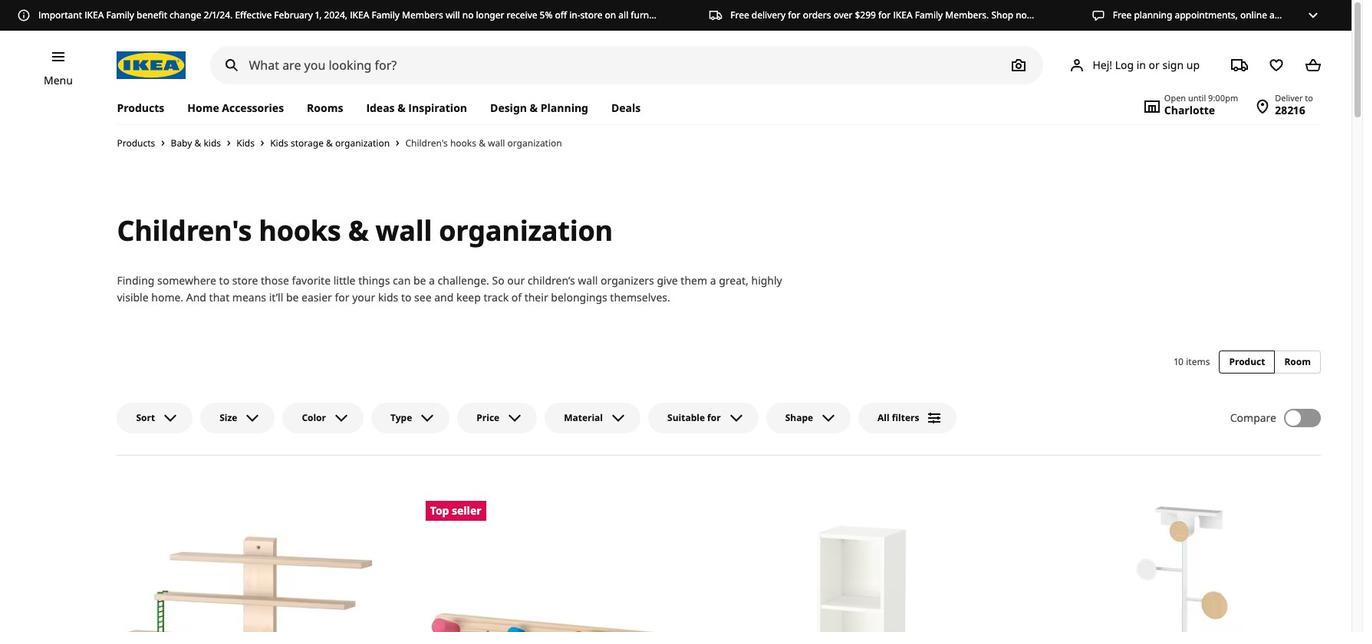 Task type: describe. For each thing, give the bounding box(es) containing it.
product
[[1230, 355, 1266, 368]]

highly
[[752, 273, 783, 288]]

1 in- from the left
[[570, 8, 581, 21]]

change
[[170, 8, 202, 21]]

february
[[274, 8, 313, 21]]

those
[[261, 273, 289, 288]]

hej! log in or sign up
[[1093, 57, 1200, 72]]

now
[[1016, 8, 1035, 21]]

products link for home accessories link
[[117, 92, 176, 124]]

room
[[1285, 355, 1312, 368]]

10
[[1175, 355, 1184, 368]]

0 vertical spatial children's
[[405, 136, 448, 150]]

1 horizontal spatial and
[[672, 8, 689, 21]]

compare
[[1231, 411, 1277, 425]]

challenge.
[[438, 273, 490, 288]]

charlotte
[[1165, 103, 1216, 117]]

ikea logotype, go to start page image
[[117, 51, 186, 79]]

color
[[302, 411, 326, 424]]

wall inside finding somewhere to store those favorite little things can be a challenge. so our children's wall organizers give them a great, highly visible home. and that means it'll be easier for your kids to see and keep track of their belongings themselves.
[[578, 273, 598, 288]]

seller
[[452, 503, 482, 518]]

top seller
[[430, 503, 482, 518]]

deals
[[612, 101, 641, 115]]

for inside finding somewhere to store those favorite little things can be a challenge. so our children's wall organizers give them a great, highly visible home. and that means it'll be easier for your kids to see and keep track of their belongings themselves.
[[335, 290, 350, 305]]

so
[[492, 273, 505, 288]]

or
[[1149, 57, 1160, 72]]

& right baby
[[195, 137, 201, 150]]

for right $299
[[879, 8, 891, 21]]

baby
[[171, 137, 192, 150]]

effective
[[235, 8, 272, 21]]

1 horizontal spatial wall
[[488, 136, 505, 150]]

see
[[414, 290, 432, 305]]

organization up our at the left of the page
[[439, 212, 613, 249]]

kids for kids storage & organization
[[270, 137, 288, 150]]

2/1/24.
[[204, 8, 233, 21]]

2 products from the top
[[117, 137, 155, 150]]

baby & kids
[[171, 137, 221, 150]]

room button
[[1275, 351, 1322, 374]]

deliver
[[1276, 92, 1304, 104]]

color button
[[283, 403, 364, 434]]

appointments,
[[1175, 8, 1238, 21]]

3
[[1093, 8, 1098, 21]]

5%
[[540, 8, 553, 21]]

1 family from the left
[[106, 8, 134, 21]]

important ikea family benefit change 2/1/24. effective february 1, 2024, ikea family members will no longer receive 5% off in-store on all furniture and décor. learn more link
[[17, 8, 770, 22]]

shape
[[786, 411, 814, 424]]

hej!
[[1093, 57, 1113, 72]]

& down 'design & planning' link
[[479, 136, 486, 150]]

log
[[1116, 57, 1134, 72]]

1 vertical spatial be
[[286, 290, 299, 305]]

themselves.
[[610, 290, 671, 305]]

members.
[[946, 8, 989, 21]]

ideas & inspiration link
[[355, 92, 479, 124]]

2 in- from the left
[[1289, 8, 1300, 21]]

filters
[[892, 411, 920, 424]]

online
[[1241, 8, 1268, 21]]

shop
[[992, 8, 1014, 21]]

home
[[187, 101, 219, 115]]

planning
[[541, 101, 589, 115]]

track
[[484, 290, 509, 305]]

1 a from the left
[[429, 273, 435, 288]]

important ikea family benefit change 2/1/24. effective february 1, 2024, ikea family members will no longer receive 5% off in-store on all furniture and décor. learn more
[[38, 8, 770, 21]]

product element
[[1220, 351, 1322, 374]]

size
[[220, 411, 237, 424]]

suitable for button
[[649, 403, 759, 434]]

over
[[834, 8, 853, 21]]

home accessories link
[[176, 92, 296, 124]]

design & planning link
[[479, 92, 600, 124]]

all
[[619, 8, 629, 21]]

2 family from the left
[[372, 8, 400, 21]]

design
[[490, 101, 527, 115]]

décor.
[[691, 8, 718, 21]]

3 family from the left
[[915, 8, 943, 21]]

sort
[[136, 411, 155, 424]]

material button
[[545, 403, 641, 434]]

accessories
[[222, 101, 284, 115]]

kids link
[[237, 137, 255, 150]]

product button
[[1220, 351, 1276, 374]]

3 ikea from the left
[[894, 8, 913, 21]]

ideas & inspiration
[[366, 101, 467, 115]]

feb
[[1075, 8, 1090, 21]]

0 horizontal spatial kids
[[204, 137, 221, 150]]

give
[[657, 273, 678, 288]]

1 vertical spatial children's hooks & wall organization
[[117, 212, 613, 249]]

10 items
[[1175, 355, 1211, 368]]

favorite
[[292, 273, 331, 288]]

open until 9:00pm charlotte
[[1165, 92, 1239, 117]]

store inside free planning appointments, online and in-store link
[[1300, 8, 1322, 21]]

& right 'storage'
[[326, 137, 333, 150]]

their
[[525, 290, 548, 305]]

menu
[[44, 73, 73, 87]]

store inside finding somewhere to store those favorite little things can be a challenge. so our children's wall organizers give them a great, highly visible home. and that means it'll be easier for your kids to see and keep track of their belongings themselves.
[[232, 273, 258, 288]]

sign
[[1163, 57, 1184, 72]]

easier
[[302, 290, 332, 305]]

to inside deliver to 28216
[[1306, 92, 1314, 104]]

rooms link
[[296, 92, 355, 124]]

& right ideas
[[398, 101, 406, 115]]

them
[[681, 273, 708, 288]]



Task type: vqa. For each thing, say whether or not it's contained in the screenshot.
Products Link for Home Accessories link
yes



Task type: locate. For each thing, give the bounding box(es) containing it.
open
[[1165, 92, 1187, 104]]

be right the "it'll"
[[286, 290, 299, 305]]

free right 3
[[1113, 8, 1132, 21]]

store
[[581, 8, 603, 21], [1300, 8, 1322, 21], [232, 273, 258, 288]]

and right see
[[435, 290, 454, 305]]

1 vertical spatial children's
[[117, 212, 252, 249]]

somewhere
[[157, 273, 216, 288]]

kids left 'storage'
[[270, 137, 288, 150]]

to
[[1306, 92, 1314, 104], [219, 273, 230, 288], [401, 290, 412, 305]]

1 horizontal spatial store
[[581, 8, 603, 21]]

all
[[878, 411, 890, 424]]

0 horizontal spatial children's
[[117, 212, 252, 249]]

planning
[[1135, 8, 1173, 21]]

1 horizontal spatial family
[[372, 8, 400, 21]]

free planning appointments, online and in-store
[[1113, 8, 1322, 21]]

kids down can
[[378, 290, 399, 305]]

things
[[359, 273, 390, 288]]

suitable
[[668, 411, 705, 424]]

deliver to 28216
[[1276, 92, 1314, 117]]

0 horizontal spatial a
[[429, 273, 435, 288]]

for inside popup button
[[708, 411, 721, 424]]

kids inside finding somewhere to store those favorite little things can be a challenge. so our children's wall organizers give them a great, highly visible home. and that means it'll be easier for your kids to see and keep track of their belongings themselves.
[[378, 290, 399, 305]]

it'll
[[269, 290, 283, 305]]

2 vertical spatial to
[[401, 290, 412, 305]]

2 vertical spatial wall
[[578, 273, 598, 288]]

0 vertical spatial products link
[[117, 92, 176, 124]]

price
[[477, 411, 500, 424]]

2 horizontal spatial and
[[1270, 8, 1287, 21]]

family
[[106, 8, 134, 21], [372, 8, 400, 21], [915, 8, 943, 21]]

in- left the toggle image
[[1289, 8, 1300, 21]]

28216
[[1276, 103, 1306, 117]]

all filters
[[878, 411, 920, 424]]

up
[[1187, 57, 1200, 72]]

1 free from the left
[[731, 8, 750, 21]]

family left the members.
[[915, 8, 943, 21]]

wall down design
[[488, 136, 505, 150]]

children's
[[405, 136, 448, 150], [117, 212, 252, 249]]

menu button
[[44, 72, 73, 89]]

products left baby
[[117, 137, 155, 150]]

for
[[788, 8, 801, 21], [879, 8, 891, 21], [335, 290, 350, 305], [708, 411, 721, 424]]

benefit
[[137, 8, 167, 21]]

0 horizontal spatial family
[[106, 8, 134, 21]]

store left on
[[581, 8, 603, 21]]

ikea right important
[[85, 8, 104, 21]]

children's hooks & wall organization
[[405, 136, 562, 150], [117, 212, 613, 249]]

hej! log in or sign up link
[[1050, 50, 1219, 81]]

longer
[[476, 8, 505, 21]]

size button
[[200, 403, 275, 434]]

1 vertical spatial wall
[[376, 212, 432, 249]]

organizers
[[601, 273, 655, 288]]

0 horizontal spatial store
[[232, 273, 258, 288]]

kids down "accessories"
[[237, 137, 255, 150]]

1 products from the top
[[117, 101, 164, 115]]

1 horizontal spatial kids
[[270, 137, 288, 150]]

0 horizontal spatial in-
[[570, 8, 581, 21]]

inspiration
[[409, 101, 467, 115]]

kids
[[204, 137, 221, 150], [378, 290, 399, 305]]

0 vertical spatial be
[[414, 273, 426, 288]]

organization down ideas
[[335, 137, 390, 150]]

shape button
[[766, 403, 851, 434]]

1,
[[315, 8, 322, 21]]

ideas
[[366, 101, 395, 115]]

to right deliver
[[1306, 92, 1314, 104]]

1 kids from the left
[[237, 137, 255, 150]]

in
[[1137, 57, 1147, 72]]

1 horizontal spatial children's
[[405, 136, 448, 150]]

0 horizontal spatial free
[[731, 8, 750, 21]]

2 free from the left
[[1113, 8, 1132, 21]]

that
[[209, 290, 230, 305]]

1 horizontal spatial hooks
[[450, 136, 477, 150]]

and inside finding somewhere to store those favorite little things can be a challenge. so our children's wall organizers give them a great, highly visible home. and that means it'll be easier for your kids to see and keep track of their belongings themselves.
[[435, 290, 454, 305]]

1 ikea from the left
[[85, 8, 104, 21]]

items
[[1187, 355, 1211, 368]]

children's down ideas & inspiration link on the left of page
[[405, 136, 448, 150]]

store inside important ikea family benefit change 2/1/24. effective february 1, 2024, ikea family members will no longer receive 5% off in-store on all furniture and décor. learn more link
[[581, 8, 603, 21]]

no
[[463, 8, 474, 21]]

kids storage & organization link
[[270, 137, 390, 150]]

store up the means
[[232, 273, 258, 288]]

our
[[507, 273, 525, 288]]

free for free delivery for orders over $299 for ikea family members. shop now through feb 3
[[731, 8, 750, 21]]

2 horizontal spatial family
[[915, 8, 943, 21]]

1 horizontal spatial free
[[1113, 8, 1132, 21]]

type button
[[371, 403, 450, 434]]

ikea right $299
[[894, 8, 913, 21]]

wall up belongings
[[578, 273, 598, 288]]

1 horizontal spatial kids
[[378, 290, 399, 305]]

2 horizontal spatial wall
[[578, 273, 598, 288]]

free left delivery
[[731, 8, 750, 21]]

0 vertical spatial kids
[[204, 137, 221, 150]]

2 a from the left
[[710, 273, 716, 288]]

&
[[398, 101, 406, 115], [530, 101, 538, 115], [479, 136, 486, 150], [195, 137, 201, 150], [326, 137, 333, 150], [348, 212, 369, 249]]

1 vertical spatial kids
[[378, 290, 399, 305]]

1 horizontal spatial be
[[414, 273, 426, 288]]

products link for baby & kids link
[[117, 137, 155, 150]]

1 vertical spatial to
[[219, 273, 230, 288]]

price button
[[458, 403, 537, 434]]

free
[[731, 8, 750, 21], [1113, 8, 1132, 21]]

free planning appointments, online and in-store link
[[1092, 8, 1322, 22]]

children's hooks & wall organization up the things at the left top of the page
[[117, 212, 613, 249]]

hooks down inspiration at the left of the page
[[450, 136, 477, 150]]

children's hooks & wall organization down design
[[405, 136, 562, 150]]

free for free planning appointments, online and in-store
[[1113, 8, 1132, 21]]

Search by product text field
[[211, 46, 1044, 84]]

2 products link from the top
[[117, 137, 155, 150]]

1 horizontal spatial a
[[710, 273, 716, 288]]

products down ikea logotype, go to start page
[[117, 101, 164, 115]]

belongings
[[551, 290, 608, 305]]

all filters button
[[859, 403, 957, 434]]

home.
[[151, 290, 184, 305]]

0 horizontal spatial hooks
[[259, 212, 341, 249]]

family left benefit
[[106, 8, 134, 21]]

1 products link from the top
[[117, 92, 176, 124]]

furniture
[[631, 8, 670, 21]]

products link down ikea logotype, go to start page
[[117, 92, 176, 124]]

0 vertical spatial children's hooks & wall organization
[[405, 136, 562, 150]]

to up "that"
[[219, 273, 230, 288]]

& up little
[[348, 212, 369, 249]]

0 vertical spatial wall
[[488, 136, 505, 150]]

rooms
[[307, 101, 343, 115]]

0 horizontal spatial and
[[435, 290, 454, 305]]

1 horizontal spatial to
[[401, 290, 412, 305]]

0 horizontal spatial ikea
[[85, 8, 104, 21]]

a right them
[[710, 273, 716, 288]]

wall up can
[[376, 212, 432, 249]]

2 kids from the left
[[270, 137, 288, 150]]

for down little
[[335, 290, 350, 305]]

& right design
[[530, 101, 538, 115]]

and left décor.
[[672, 8, 689, 21]]

free delivery for orders over $299 for ikea family members. shop now through feb 3
[[731, 8, 1098, 21]]

organization down 'design & planning' link
[[508, 136, 562, 150]]

2 horizontal spatial to
[[1306, 92, 1314, 104]]

until
[[1189, 92, 1207, 104]]

suitable for
[[668, 411, 721, 424]]

through
[[1037, 8, 1072, 21]]

deals link
[[600, 92, 653, 124]]

for left orders
[[788, 8, 801, 21]]

kids for kids
[[237, 137, 255, 150]]

store right online at right
[[1300, 8, 1322, 21]]

1 vertical spatial products
[[117, 137, 155, 150]]

0 vertical spatial products
[[117, 101, 164, 115]]

great,
[[719, 273, 749, 288]]

kids right baby
[[204, 137, 221, 150]]

products link left baby
[[117, 137, 155, 150]]

hooks up favorite
[[259, 212, 341, 249]]

type
[[391, 411, 412, 424]]

0 horizontal spatial to
[[219, 273, 230, 288]]

0 vertical spatial to
[[1306, 92, 1314, 104]]

ikea right 2024,
[[350, 8, 369, 21]]

0 horizontal spatial be
[[286, 290, 299, 305]]

and
[[186, 290, 206, 305]]

off
[[555, 8, 567, 21]]

a up see
[[429, 273, 435, 288]]

1 vertical spatial hooks
[[259, 212, 341, 249]]

on
[[605, 8, 616, 21]]

in- right off
[[570, 8, 581, 21]]

to left see
[[401, 290, 412, 305]]

1 vertical spatial products link
[[117, 137, 155, 150]]

children's up somewhere on the top of the page
[[117, 212, 252, 249]]

important
[[38, 8, 82, 21]]

orders
[[803, 8, 832, 21]]

little
[[334, 273, 356, 288]]

of
[[512, 290, 522, 305]]

storage
[[291, 137, 324, 150]]

2 ikea from the left
[[350, 8, 369, 21]]

be up see
[[414, 273, 426, 288]]

ikea
[[85, 8, 104, 21], [350, 8, 369, 21], [894, 8, 913, 21]]

and right online at right
[[1270, 8, 1287, 21]]

members
[[402, 8, 443, 21]]

and
[[672, 8, 689, 21], [1270, 8, 1287, 21], [435, 290, 454, 305]]

0 horizontal spatial wall
[[376, 212, 432, 249]]

baby & kids link
[[171, 137, 221, 150]]

can
[[393, 273, 411, 288]]

material
[[564, 411, 603, 424]]

your
[[352, 290, 375, 305]]

finding somewhere to store those favorite little things can be a challenge. so our children's wall organizers give them a great, highly visible home. and that means it'll be easier for your kids to see and keep track of their belongings themselves.
[[117, 273, 783, 305]]

1 horizontal spatial in-
[[1289, 8, 1300, 21]]

wall
[[488, 136, 505, 150], [376, 212, 432, 249], [578, 273, 598, 288]]

toggle image
[[1302, 3, 1326, 28]]

for right suitable
[[708, 411, 721, 424]]

2 horizontal spatial ikea
[[894, 8, 913, 21]]

0 horizontal spatial kids
[[237, 137, 255, 150]]

will
[[446, 8, 460, 21]]

None search field
[[211, 46, 1044, 84]]

visible
[[117, 290, 149, 305]]

0 vertical spatial hooks
[[450, 136, 477, 150]]

family left "members"
[[372, 8, 400, 21]]

keep
[[457, 290, 481, 305]]

1 horizontal spatial ikea
[[350, 8, 369, 21]]

2 horizontal spatial store
[[1300, 8, 1322, 21]]

design & planning
[[490, 101, 589, 115]]



